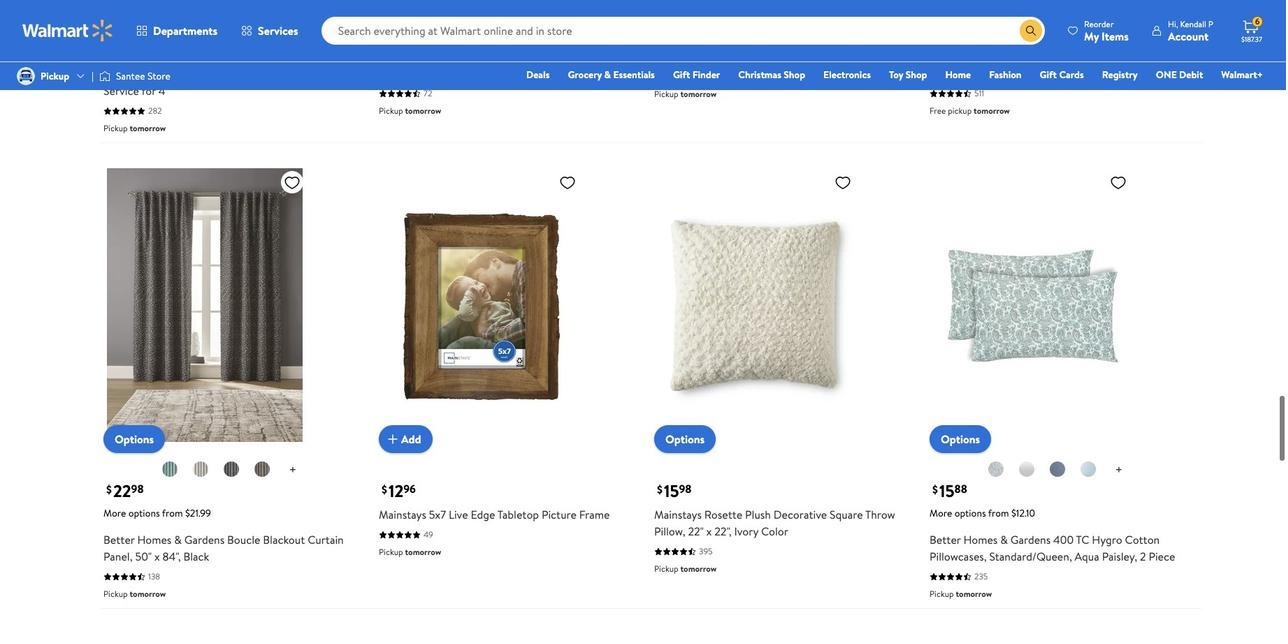 Task type: vqa. For each thing, say whether or not it's contained in the screenshot.
the Hi,
yes



Task type: describe. For each thing, give the bounding box(es) containing it.
+ for 22
[[289, 459, 297, 477]]

walmart image
[[22, 20, 113, 42]]

+ for 15
[[1116, 459, 1123, 477]]

gardens for 22
[[184, 531, 225, 546]]

santee
[[116, 69, 145, 83]]

6 $187.37
[[1242, 16, 1263, 44]]

one
[[1156, 68, 1177, 82]]

options link for 22
[[103, 424, 165, 452]]

better homes & gardens amber color glass old fashioned glass
[[379, 47, 614, 79]]

tomorrow down gift finder link
[[681, 86, 717, 98]]

piece inside "better homes & gardens 400 tc hygro cotton pillowcases, standard/queen, aqua paisley, 2 piece"
[[1149, 548, 1175, 563]]

pickup left |
[[41, 69, 69, 83]]

account
[[1168, 28, 1209, 44]]

deals link
[[520, 67, 556, 83]]

better homes & gardens 400 tc hygro cotton pillowcases, standard/queen, aqua paisley, 2 piece image
[[930, 167, 1133, 441]]

electronics link
[[817, 67, 877, 83]]

toy shop link
[[883, 67, 934, 83]]

 image for santee store
[[99, 69, 111, 83]]

frame
[[579, 506, 610, 521]]

arctic white image
[[1018, 460, 1035, 476]]

add to cart image
[[385, 429, 401, 446]]

20-
[[233, 64, 251, 80]]

free pickup tomorrow
[[930, 103, 1010, 115]]

cards
[[1059, 68, 1084, 82]]

50"
[[135, 548, 152, 563]]

2 options from the left
[[666, 430, 705, 446]]

$ inside "now $ 29 97 $34.97"
[[134, 22, 140, 37]]

stoneware
[[727, 47, 778, 62]]

black inside better homes & gardens boucle blackout curtain panel, 50" x 84", black
[[183, 548, 209, 563]]

6
[[1255, 16, 1260, 27]]

from for 22
[[162, 505, 183, 519]]

lamp,
[[985, 64, 1014, 79]]

save
[[124, 48, 142, 62]]

7
[[664, 19, 673, 43]]

84",
[[163, 548, 181, 563]]

items
[[1102, 28, 1129, 44]]

$ 2 46
[[382, 19, 411, 43]]

400
[[1054, 531, 1074, 546]]

more for 22
[[103, 505, 126, 519]]

gardens for 15
[[1011, 531, 1051, 546]]

options link for 15
[[930, 424, 992, 452]]

5x7
[[429, 506, 446, 521]]

x inside better homes & gardens boucle blackout curtain panel, 50" x 84", black
[[155, 548, 160, 563]]

piece inside you save $5.00 the pioneer woman mazie 20-piece flatware set, service for 4
[[250, 64, 277, 80]]

homes inside better homes & gardens amber color glass old fashioned glass
[[413, 47, 447, 62]]

blue moonlight image
[[1049, 460, 1066, 476]]

search icon image
[[1026, 25, 1037, 36]]

$ for $ 15 98
[[657, 481, 663, 496]]

plush
[[745, 506, 771, 521]]

mainstays etagere 62" matte black mid-century style floor lamp, with 2 wood shelves
[[930, 47, 1162, 79]]

store
[[147, 69, 171, 83]]

homes for 22
[[137, 531, 172, 546]]

blue sheer romance image
[[1080, 460, 1097, 476]]

gift cards
[[1040, 68, 1084, 82]]

add to favorites list, better homes & gardens 400 tc hygro cotton pillowcases, standard/queen, aqua paisley, 2 piece image
[[1110, 172, 1127, 190]]

the
[[103, 64, 121, 80]]

better for 15
[[930, 531, 961, 546]]

better for 22
[[103, 531, 135, 546]]

tomorrow down '395'
[[681, 562, 717, 573]]

edge
[[471, 506, 495, 521]]

$ for $ 22 98
[[106, 481, 112, 496]]

hi, kendall p account
[[1168, 18, 1214, 44]]

2 options link from the left
[[654, 424, 716, 452]]

+ button for 15
[[1104, 457, 1134, 480]]

$ 15 98
[[657, 478, 692, 501]]

santee store
[[116, 69, 171, 83]]

shop for christmas shop
[[784, 68, 806, 82]]

gift finder link
[[667, 67, 727, 83]]

add to favorites list, better homes & gardens boucle blackout curtain panel, 50" x 84", black image
[[284, 172, 301, 190]]

Search search field
[[321, 17, 1045, 45]]

walmart+
[[1222, 68, 1263, 82]]

0 vertical spatial glass
[[568, 47, 593, 62]]

pillowcases,
[[930, 548, 987, 563]]

fashion
[[989, 68, 1022, 82]]

now
[[103, 23, 131, 41]]

deals
[[526, 68, 550, 82]]

free
[[930, 103, 946, 115]]

44 95
[[940, 19, 973, 43]]

& for better homes & gardens 400 tc hygro cotton pillowcases, standard/queen, aqua paisley, 2 piece
[[1001, 531, 1008, 546]]

pickup down 12
[[379, 545, 403, 557]]

etagere
[[980, 47, 1018, 62]]

12
[[389, 478, 404, 501]]

 image for pickup
[[17, 67, 35, 85]]

christmas shop link
[[732, 67, 812, 83]]

century
[[1122, 47, 1162, 62]]

better homes & gardens 400 tc hygro cotton pillowcases, standard/queen, aqua paisley, 2 piece
[[930, 531, 1175, 563]]

walmart+ link
[[1215, 67, 1270, 83]]

0 horizontal spatial glass
[[430, 64, 455, 79]]

22",
[[715, 522, 732, 538]]

pillow,
[[654, 522, 686, 538]]

& for better homes & gardens boucle blackout curtain panel, 50" x 84", black
[[174, 531, 182, 546]]

add
[[401, 430, 421, 445]]

options for 22
[[115, 430, 154, 446]]

tomorrow down 235
[[956, 587, 992, 599]]

tc
[[1076, 531, 1090, 546]]

finder
[[693, 68, 720, 82]]

mainstays 5x7 live edge tabletop picture frame image
[[379, 167, 582, 441]]

mazie
[[203, 64, 231, 80]]

set,
[[324, 64, 343, 80]]

44
[[940, 19, 961, 43]]

kendall
[[1180, 18, 1207, 30]]

options for 15
[[955, 505, 986, 519]]

pioneer
[[124, 64, 161, 80]]

grocery & essentials link
[[562, 67, 661, 83]]

pickup tomorrow down 72
[[379, 103, 441, 115]]

$ for $ 2 46
[[382, 22, 387, 37]]

138
[[148, 569, 160, 581]]

pickup down gift finder on the top of page
[[654, 86, 679, 98]]

pickup tomorrow down 282
[[103, 120, 166, 132]]

more for 15
[[930, 505, 952, 519]]

pickup
[[948, 103, 972, 115]]

mainstays rosette plush decorative square throw pillow, 22" x 22", ivory color image
[[654, 167, 857, 441]]

$ 22 98
[[106, 478, 144, 501]]

gift for gift cards
[[1040, 68, 1057, 82]]

ivory
[[734, 522, 759, 538]]

tomorrow down 49
[[405, 545, 441, 557]]

46
[[398, 21, 411, 37]]

home
[[946, 68, 971, 82]]

98 for 15
[[679, 480, 692, 496]]

dot
[[806, 47, 825, 62]]

mainstays for 15
[[654, 506, 702, 521]]

2 inside "better homes & gardens 400 tc hygro cotton pillowcases, standard/queen, aqua paisley, 2 piece"
[[1140, 548, 1146, 563]]

electronics
[[824, 68, 871, 82]]

& inside grocery & essentials link
[[604, 68, 611, 82]]

thyme
[[654, 47, 687, 62]]

amber
[[503, 47, 535, 62]]

better homes & gardens boucle blackout curtain panel, 50" x 84", black
[[103, 531, 344, 563]]



Task type: locate. For each thing, give the bounding box(es) containing it.
soup
[[828, 47, 852, 62]]

1 horizontal spatial +
[[1116, 459, 1123, 477]]

cotton
[[1125, 531, 1160, 546]]

86
[[673, 21, 685, 37]]

pickup down the pillow,
[[654, 562, 679, 573]]

pickup down pillowcases, at the bottom right of the page
[[930, 587, 954, 599]]

0 horizontal spatial piece
[[250, 64, 277, 80]]

better inside "better homes & gardens 400 tc hygro cotton pillowcases, standard/queen, aqua paisley, 2 piece"
[[930, 531, 961, 546]]

better homes & gardens boucle blackout curtain panel, 50" x 84", black image
[[103, 167, 306, 441]]

1 vertical spatial black
[[183, 548, 209, 563]]

pickup tomorrow down 235
[[930, 587, 992, 599]]

1 horizontal spatial 2
[[1040, 64, 1046, 79]]

0 vertical spatial 2
[[389, 19, 398, 43]]

panel,
[[103, 548, 133, 563]]

aqua image
[[161, 460, 178, 476]]

shop for toy shop
[[906, 68, 927, 82]]

black image
[[223, 460, 240, 476]]

+ button right blue sheer romance image in the right of the page
[[1104, 457, 1134, 480]]

mainstays rosette plush decorative square throw pillow, 22" x 22", ivory color
[[654, 506, 895, 538]]

0 horizontal spatial shop
[[784, 68, 806, 82]]

1 horizontal spatial gardens
[[460, 47, 500, 62]]

decorative
[[774, 506, 827, 521]]

1 options from the left
[[115, 430, 154, 446]]

1 horizontal spatial options
[[666, 430, 705, 446]]

97
[[159, 21, 171, 37]]

1 vertical spatial 2
[[1040, 64, 1046, 79]]

15 up more options from $12.10
[[940, 478, 955, 501]]

$ inside $ 15 88
[[933, 481, 938, 496]]

15
[[664, 478, 679, 501], [940, 478, 955, 501]]

98 up more options from $21.99
[[131, 480, 144, 496]]

service
[[103, 81, 139, 97]]

& inside better homes & gardens boucle blackout curtain panel, 50" x 84", black
[[174, 531, 182, 546]]

$ inside $ 22 98
[[106, 481, 112, 496]]

1 shop from the left
[[784, 68, 806, 82]]

2 horizontal spatial homes
[[964, 531, 998, 546]]

395
[[699, 544, 713, 556]]

color inside better homes & gardens amber color glass old fashioned glass
[[538, 47, 565, 62]]

282
[[148, 103, 162, 115]]

registry link
[[1096, 67, 1144, 83]]

more options from $12.10
[[930, 505, 1035, 519]]

matte
[[1039, 47, 1069, 62]]

1 98 from the left
[[131, 480, 144, 496]]

2 right with
[[1040, 64, 1046, 79]]

62"
[[1021, 47, 1037, 62]]

more options from $21.99
[[103, 505, 211, 519]]

color up deals
[[538, 47, 565, 62]]

0 horizontal spatial options
[[128, 505, 160, 519]]

options
[[115, 430, 154, 446], [666, 430, 705, 446], [941, 430, 980, 446]]

0 horizontal spatial 98
[[131, 480, 144, 496]]

0 horizontal spatial gardens
[[184, 531, 225, 546]]

$ up the pillow,
[[657, 481, 663, 496]]

1 horizontal spatial better
[[379, 47, 410, 62]]

7 86
[[664, 19, 685, 43]]

mainstays down $ 12 96
[[379, 506, 426, 521]]

more
[[103, 505, 126, 519], [930, 505, 952, 519]]

mid-
[[1100, 47, 1122, 62]]

mainstays inside mainstays etagere 62" matte black mid-century style floor lamp, with 2 wood shelves
[[930, 47, 977, 62]]

1 horizontal spatial from
[[988, 505, 1009, 519]]

throw
[[866, 506, 895, 521]]

aqua paisley image
[[988, 460, 1004, 476]]

& inside "better homes & gardens 400 tc hygro cotton pillowcases, standard/queen, aqua paisley, 2 piece"
[[1001, 531, 1008, 546]]

15 for $ 15 98
[[664, 478, 679, 501]]

1 vertical spatial color
[[761, 522, 789, 538]]

homes inside "better homes & gardens 400 tc hygro cotton pillowcases, standard/queen, aqua paisley, 2 piece"
[[964, 531, 998, 546]]

+ right brown icon
[[289, 459, 297, 477]]

pickup down panel,
[[103, 587, 128, 599]]

gardens down $21.99
[[184, 531, 225, 546]]

color down plush
[[761, 522, 789, 538]]

black right 84",
[[183, 548, 209, 563]]

2 horizontal spatial options link
[[930, 424, 992, 452]]

1 horizontal spatial mainstays
[[654, 506, 702, 521]]

add to favorites list, mainstays 5x7 live edge tabletop picture frame image
[[559, 172, 576, 190]]

2 horizontal spatial options
[[941, 430, 980, 446]]

options up $ 15 98
[[666, 430, 705, 446]]

1 options link from the left
[[103, 424, 165, 452]]

0 vertical spatial x
[[707, 522, 712, 538]]

$ inside $ 2 46
[[382, 22, 387, 37]]

rosette
[[705, 506, 743, 521]]

picture
[[542, 506, 577, 521]]

1 horizontal spatial more
[[930, 505, 952, 519]]

0 horizontal spatial more
[[103, 505, 126, 519]]

tomorrow down 138
[[130, 587, 166, 599]]

debit
[[1180, 68, 1203, 82]]

2 more from the left
[[930, 505, 952, 519]]

98 up 22"
[[679, 480, 692, 496]]

better up panel,
[[103, 531, 135, 546]]

pickup down fashioned
[[379, 103, 403, 115]]

4
[[159, 81, 165, 97]]

& for better homes & gardens amber color glass old fashioned glass
[[450, 47, 457, 62]]

1 horizontal spatial gift
[[1040, 68, 1057, 82]]

gardens inside "better homes & gardens 400 tc hygro cotton pillowcases, standard/queen, aqua paisley, 2 piece"
[[1011, 531, 1051, 546]]

better inside better homes & gardens boucle blackout curtain panel, 50" x 84", black
[[103, 531, 135, 546]]

+ button right brown icon
[[278, 457, 308, 480]]

more down $ 15 88
[[930, 505, 952, 519]]

Walmart Site-Wide search field
[[321, 17, 1045, 45]]

1 vertical spatial glass
[[430, 64, 455, 79]]

black inside mainstays etagere 62" matte black mid-century style floor lamp, with 2 wood shelves
[[1071, 47, 1097, 62]]

1 horizontal spatial homes
[[413, 47, 447, 62]]

0 horizontal spatial gift
[[673, 68, 690, 82]]

49
[[424, 527, 433, 539]]

options link
[[103, 424, 165, 452], [654, 424, 716, 452], [930, 424, 992, 452]]

reorder
[[1084, 18, 1114, 30]]

color inside mainstays rosette plush decorative square throw pillow, 22" x 22", ivory color
[[761, 522, 789, 538]]

0 horizontal spatial 15
[[664, 478, 679, 501]]

1 horizontal spatial 98
[[679, 480, 692, 496]]

2 98 from the left
[[679, 480, 692, 496]]

15 up the pillow,
[[664, 478, 679, 501]]

with
[[1016, 64, 1037, 79]]

& inside better homes & gardens amber color glass old fashioned glass
[[450, 47, 457, 62]]

standard/queen,
[[990, 548, 1072, 563]]

2 15 from the left
[[940, 478, 955, 501]]

511
[[975, 85, 985, 97]]

mainstays inside mainstays rosette plush decorative square throw pillow, 22" x 22", ivory color
[[654, 506, 702, 521]]

98 for 22
[[131, 480, 144, 496]]

mainstays
[[930, 47, 977, 62], [379, 506, 426, 521], [654, 506, 702, 521]]

 image
[[17, 67, 35, 85], [99, 69, 111, 83]]

2 vertical spatial 2
[[1140, 548, 1146, 563]]

beige image
[[192, 460, 209, 476]]

gardens inside better homes & gardens boucle blackout curtain panel, 50" x 84", black
[[184, 531, 225, 546]]

pickup down service
[[103, 120, 128, 132]]

$ left 12
[[382, 481, 387, 496]]

1 horizontal spatial shop
[[906, 68, 927, 82]]

from left $12.10
[[988, 505, 1009, 519]]

1 15 from the left
[[664, 478, 679, 501]]

paisley,
[[1102, 548, 1138, 563]]

aqua
[[1075, 548, 1100, 563]]

better up pillowcases, at the bottom right of the page
[[930, 531, 961, 546]]

options for 22
[[128, 505, 160, 519]]

1 horizontal spatial black
[[1071, 47, 1097, 62]]

0 vertical spatial piece
[[250, 64, 277, 80]]

thyme & table stoneware 23oz dot soup mug
[[654, 47, 876, 62]]

you save $5.00 the pioneer woman mazie 20-piece flatware set, service for 4
[[103, 47, 343, 97]]

from left $21.99
[[162, 505, 183, 519]]

1 horizontal spatial color
[[761, 522, 789, 538]]

2 horizontal spatial mainstays
[[930, 47, 977, 62]]

options
[[128, 505, 160, 519], [955, 505, 986, 519]]

options link up aqua paisley image
[[930, 424, 992, 452]]

$ for $ 12 96
[[382, 481, 387, 496]]

53
[[699, 69, 708, 81]]

0 horizontal spatial x
[[155, 548, 160, 563]]

1 + from the left
[[289, 459, 297, 477]]

29
[[141, 19, 159, 43]]

homes inside better homes & gardens boucle blackout curtain panel, 50" x 84", black
[[137, 531, 172, 546]]

tomorrow down 72
[[405, 103, 441, 115]]

3 options link from the left
[[930, 424, 992, 452]]

essentials
[[613, 68, 655, 82]]

0 horizontal spatial + button
[[278, 457, 308, 480]]

my
[[1084, 28, 1099, 44]]

options down $ 22 98
[[128, 505, 160, 519]]

0 horizontal spatial homes
[[137, 531, 172, 546]]

2 + button from the left
[[1104, 457, 1134, 480]]

2 options from the left
[[955, 505, 986, 519]]

gardens left amber
[[460, 47, 500, 62]]

homes up fashioned
[[413, 47, 447, 62]]

x right 50"
[[155, 548, 160, 563]]

0 horizontal spatial  image
[[17, 67, 35, 85]]

$ left "22" on the bottom left
[[106, 481, 112, 496]]

2 inside mainstays etagere 62" matte black mid-century style floor lamp, with 2 wood shelves
[[1040, 64, 1046, 79]]

gift cards link
[[1034, 67, 1090, 83]]

registry
[[1102, 68, 1138, 82]]

0 horizontal spatial 2
[[389, 19, 398, 43]]

0 horizontal spatial mainstays
[[379, 506, 426, 521]]

x inside mainstays rosette plush decorative square throw pillow, 22" x 22", ivory color
[[707, 522, 712, 538]]

88
[[955, 480, 968, 496]]

homes up 50"
[[137, 531, 172, 546]]

for
[[142, 81, 156, 97]]

from for 15
[[988, 505, 1009, 519]]

0 horizontal spatial from
[[162, 505, 183, 519]]

$ left the 88
[[933, 481, 938, 496]]

gift down matte
[[1040, 68, 1057, 82]]

1 vertical spatial piece
[[1149, 548, 1175, 563]]

3 options from the left
[[941, 430, 980, 446]]

15 for $ 15 88
[[940, 478, 955, 501]]

pickup
[[41, 69, 69, 83], [654, 86, 679, 98], [379, 103, 403, 115], [103, 120, 128, 132], [379, 545, 403, 557], [654, 562, 679, 573], [103, 587, 128, 599], [930, 587, 954, 599]]

2 up fashioned
[[389, 19, 398, 43]]

$ inside $ 15 98
[[657, 481, 663, 496]]

0 horizontal spatial color
[[538, 47, 565, 62]]

0 horizontal spatial options link
[[103, 424, 165, 452]]

one debit
[[1156, 68, 1203, 82]]

better up fashioned
[[379, 47, 410, 62]]

you
[[106, 48, 122, 62]]

$ for $ 15 88
[[933, 481, 938, 496]]

x right 22"
[[707, 522, 712, 538]]

gardens inside better homes & gardens amber color glass old fashioned glass
[[460, 47, 500, 62]]

$ left the 29
[[134, 22, 140, 37]]

2 shop from the left
[[906, 68, 927, 82]]

1 horizontal spatial + button
[[1104, 457, 1134, 480]]

$ inside $ 12 96
[[382, 481, 387, 496]]

shop right the toy
[[906, 68, 927, 82]]

from
[[162, 505, 183, 519], [988, 505, 1009, 519]]

1 + button from the left
[[278, 457, 308, 480]]

options link up aqua image
[[103, 424, 165, 452]]

piece left 'flatware'
[[250, 64, 277, 80]]

christmas
[[739, 68, 782, 82]]

add button
[[379, 424, 432, 452]]

pickup tomorrow down 138
[[103, 587, 166, 599]]

1 gift from the left
[[673, 68, 690, 82]]

98 inside $ 22 98
[[131, 480, 144, 496]]

departments button
[[124, 14, 229, 48]]

mainstays up style
[[930, 47, 977, 62]]

options for 15
[[941, 430, 980, 446]]

$34.97
[[177, 23, 212, 41]]

 image down walmart image
[[17, 67, 35, 85]]

1 from from the left
[[162, 505, 183, 519]]

options link up $ 15 98
[[654, 424, 716, 452]]

gardens up standard/queen, at bottom
[[1011, 531, 1051, 546]]

1 horizontal spatial piece
[[1149, 548, 1175, 563]]

wood
[[1048, 64, 1077, 79]]

homes down more options from $12.10
[[964, 531, 998, 546]]

23oz
[[781, 47, 803, 62]]

options up $ 22 98
[[115, 430, 154, 446]]

services
[[258, 23, 298, 38]]

pickup tomorrow
[[654, 86, 717, 98], [379, 103, 441, 115], [103, 120, 166, 132], [379, 545, 441, 557], [654, 562, 717, 573], [103, 587, 166, 599], [930, 587, 992, 599]]

0 vertical spatial black
[[1071, 47, 1097, 62]]

flatware
[[280, 64, 321, 80]]

+ button for 22
[[278, 457, 308, 480]]

22"
[[688, 522, 704, 538]]

mainstays up the pillow,
[[654, 506, 702, 521]]

0 horizontal spatial better
[[103, 531, 135, 546]]

2 down cotton at the right of the page
[[1140, 548, 1146, 563]]

+ right blue sheer romance image in the right of the page
[[1116, 459, 1123, 477]]

more down "22" on the bottom left
[[103, 505, 126, 519]]

mainstays for 12
[[379, 506, 426, 521]]

brown image
[[254, 460, 270, 476]]

old
[[596, 47, 614, 62]]

2 from from the left
[[988, 505, 1009, 519]]

98
[[131, 480, 144, 496], [679, 480, 692, 496]]

pickup tomorrow down 49
[[379, 545, 441, 557]]

235
[[975, 569, 988, 581]]

$ left 46
[[382, 22, 387, 37]]

options up the 88
[[941, 430, 980, 446]]

0 horizontal spatial +
[[289, 459, 297, 477]]

blackout
[[263, 531, 305, 546]]

glass up grocery
[[568, 47, 593, 62]]

pickup tomorrow down '395'
[[654, 562, 717, 573]]

1 vertical spatial x
[[155, 548, 160, 563]]

2 horizontal spatial gardens
[[1011, 531, 1051, 546]]

$ 15 88
[[933, 478, 968, 501]]

tomorrow
[[681, 86, 717, 98], [405, 103, 441, 115], [974, 103, 1010, 115], [130, 120, 166, 132], [405, 545, 441, 557], [681, 562, 717, 573], [130, 587, 166, 599], [956, 587, 992, 599]]

98 inside $ 15 98
[[679, 480, 692, 496]]

0 vertical spatial color
[[538, 47, 565, 62]]

$187.37
[[1242, 34, 1263, 44]]

72
[[424, 85, 432, 97]]

better inside better homes & gardens amber color glass old fashioned glass
[[379, 47, 410, 62]]

1 horizontal spatial x
[[707, 522, 712, 538]]

0 horizontal spatial black
[[183, 548, 209, 563]]

1 horizontal spatial glass
[[568, 47, 593, 62]]

departments
[[153, 23, 218, 38]]

2 horizontal spatial better
[[930, 531, 961, 546]]

shop down 23oz
[[784, 68, 806, 82]]

home link
[[939, 67, 978, 83]]

2 + from the left
[[1116, 459, 1123, 477]]

1 more from the left
[[103, 505, 126, 519]]

gift left 53
[[673, 68, 690, 82]]

$5.00
[[148, 47, 175, 63]]

gift finder
[[673, 68, 720, 82]]

gift for gift finder
[[673, 68, 690, 82]]

1 horizontal spatial options link
[[654, 424, 716, 452]]

tomorrow down 282
[[130, 120, 166, 132]]

black down my
[[1071, 47, 1097, 62]]

homes for 15
[[964, 531, 998, 546]]

glass up 72
[[430, 64, 455, 79]]

add to favorites list, mainstays rosette plush decorative square throw pillow, 22" x 22", ivory color image
[[835, 172, 852, 190]]

1 horizontal spatial options
[[955, 505, 986, 519]]

2 gift from the left
[[1040, 68, 1057, 82]]

floor
[[957, 64, 982, 79]]

options down the 88
[[955, 505, 986, 519]]

now $ 29 97 $34.97
[[103, 19, 212, 43]]

pickup tomorrow down gift finder on the top of page
[[654, 86, 717, 98]]

hygro
[[1092, 531, 1123, 546]]

2 horizontal spatial 2
[[1140, 548, 1146, 563]]

grocery
[[568, 68, 602, 82]]

christmas shop
[[739, 68, 806, 82]]

tomorrow down 511 at the right
[[974, 103, 1010, 115]]

|
[[92, 69, 94, 83]]

1 horizontal spatial 15
[[940, 478, 955, 501]]

piece down cotton at the right of the page
[[1149, 548, 1175, 563]]

hi,
[[1168, 18, 1178, 30]]

1 options from the left
[[128, 505, 160, 519]]

 image right |
[[99, 69, 111, 83]]

1 horizontal spatial  image
[[99, 69, 111, 83]]

gardens
[[460, 47, 500, 62], [184, 531, 225, 546], [1011, 531, 1051, 546]]

0 horizontal spatial options
[[115, 430, 154, 446]]



